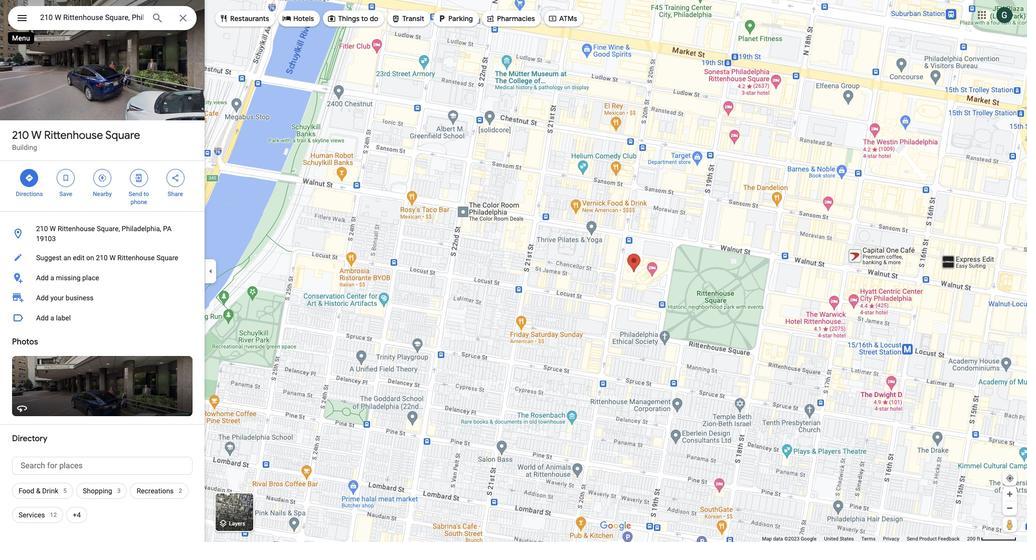 Task type: locate. For each thing, give the bounding box(es) containing it.
nearby
[[93, 191, 112, 198]]

hotels
[[293, 14, 314, 23]]

services
[[19, 511, 45, 519]]

w inside the 210 w rittenhouse square building
[[31, 128, 42, 142]]

data
[[773, 536, 783, 542]]

a for label
[[50, 314, 54, 322]]

 search field
[[8, 6, 197, 32]]

recreations
[[137, 487, 174, 495]]

pharmacies
[[497, 14, 535, 23]]

1 horizontal spatial to
[[361, 14, 368, 23]]

2 add from the top
[[36, 294, 49, 302]]

1 vertical spatial 210
[[36, 225, 48, 233]]

add for add your business
[[36, 294, 49, 302]]

1 a from the top
[[50, 274, 54, 282]]

3 add from the top
[[36, 314, 49, 322]]

1 add from the top
[[36, 274, 49, 282]]

0 horizontal spatial square
[[105, 128, 140, 142]]

1 vertical spatial add
[[36, 294, 49, 302]]

w inside 210 w rittenhouse square, philadelphia, pa 19103
[[50, 225, 56, 233]]

add left label
[[36, 314, 49, 322]]

1 vertical spatial a
[[50, 314, 54, 322]]

w right the on
[[109, 254, 116, 262]]

send
[[129, 191, 142, 198], [907, 536, 918, 542]]

210 right the on
[[96, 254, 108, 262]]

2 horizontal spatial 210
[[96, 254, 108, 262]]

210 W Rittenhouse Square, Philadelphia, PA 19103 field
[[8, 6, 197, 30]]

w up "building" at the left of page
[[31, 128, 42, 142]]

w inside the suggest an edit on 210 w rittenhouse square button
[[109, 254, 116, 262]]

send left product
[[907, 536, 918, 542]]

a left label
[[50, 314, 54, 322]]

12
[[50, 512, 57, 519]]


[[391, 13, 400, 24]]

 parking
[[437, 13, 473, 24]]

privacy
[[883, 536, 899, 542]]

210 w rittenhouse square, philadelphia, pa 19103 button
[[0, 220, 205, 248]]

1 horizontal spatial send
[[907, 536, 918, 542]]

 restaurants
[[219, 13, 269, 24]]

place
[[82, 274, 99, 282]]

rittenhouse up edit
[[58, 225, 95, 233]]

directory
[[12, 434, 47, 444]]

 atms
[[548, 13, 577, 24]]

rittenhouse
[[44, 128, 103, 142], [58, 225, 95, 233], [117, 254, 155, 262]]

2 horizontal spatial w
[[109, 254, 116, 262]]

0 vertical spatial add
[[36, 274, 49, 282]]

add a label button
[[0, 308, 205, 328]]

building
[[12, 143, 37, 151]]

philadelphia,
[[122, 225, 161, 233]]

send inside button
[[907, 536, 918, 542]]

rittenhouse inside 210 w rittenhouse square, philadelphia, pa 19103
[[58, 225, 95, 233]]

1 vertical spatial w
[[50, 225, 56, 233]]

food
[[19, 487, 34, 495]]

210 inside the 210 w rittenhouse square building
[[12, 128, 29, 142]]

add down suggest
[[36, 274, 49, 282]]

google
[[801, 536, 817, 542]]

do
[[370, 14, 378, 23]]

product
[[919, 536, 937, 542]]

add left your
[[36, 294, 49, 302]]

rittenhouse inside the 210 w rittenhouse square building
[[44, 128, 103, 142]]

map
[[762, 536, 772, 542]]

1 vertical spatial send
[[907, 536, 918, 542]]

2 vertical spatial add
[[36, 314, 49, 322]]

210
[[12, 128, 29, 142], [36, 225, 48, 233], [96, 254, 108, 262]]

to
[[361, 14, 368, 23], [144, 191, 149, 198]]

0 horizontal spatial 210
[[12, 128, 29, 142]]

0 vertical spatial rittenhouse
[[44, 128, 103, 142]]

square down pa
[[156, 254, 178, 262]]

to left the do at the left top of the page
[[361, 14, 368, 23]]

send for send to phone
[[129, 191, 142, 198]]

recreations 2
[[137, 487, 182, 495]]

zoom in image
[[1006, 490, 1013, 498]]

shopping 3
[[83, 487, 121, 495]]

0 horizontal spatial to
[[144, 191, 149, 198]]

collapse side panel image
[[205, 266, 216, 277]]

to up phone
[[144, 191, 149, 198]]

rittenhouse up 
[[44, 128, 103, 142]]

your
[[50, 294, 64, 302]]

square up 
[[105, 128, 140, 142]]

w
[[31, 128, 42, 142], [50, 225, 56, 233], [109, 254, 116, 262]]

actions for 210 w rittenhouse square region
[[0, 161, 205, 211]]

0 vertical spatial to
[[361, 14, 368, 23]]

add your business link
[[0, 288, 205, 308]]

none field inside 210 w rittenhouse square, philadelphia, pa 19103 field
[[40, 12, 143, 24]]

 transit
[[391, 13, 424, 24]]

2 vertical spatial w
[[109, 254, 116, 262]]

1 vertical spatial to
[[144, 191, 149, 198]]

send inside send to phone
[[129, 191, 142, 198]]

1 horizontal spatial square
[[156, 254, 178, 262]]

privacy button
[[883, 536, 899, 542]]

add
[[36, 274, 49, 282], [36, 294, 49, 302], [36, 314, 49, 322]]

1 vertical spatial square
[[156, 254, 178, 262]]

footer containing map data ©2023 google
[[762, 536, 967, 542]]

things
[[338, 14, 360, 23]]

add for add a label
[[36, 314, 49, 322]]

square inside the 210 w rittenhouse square building
[[105, 128, 140, 142]]

a for missing
[[50, 274, 54, 282]]

w up 19103
[[50, 225, 56, 233]]

210 for square
[[12, 128, 29, 142]]

210 up 19103
[[36, 225, 48, 233]]

a
[[50, 274, 54, 282], [50, 314, 54, 322]]

0 vertical spatial send
[[129, 191, 142, 198]]

0 horizontal spatial w
[[31, 128, 42, 142]]

3
[[117, 487, 121, 494]]

2 a from the top
[[50, 314, 54, 322]]

send up phone
[[129, 191, 142, 198]]

add a missing place button
[[0, 268, 205, 288]]

none text field inside "210 w rittenhouse square" main content
[[12, 457, 193, 475]]

directions
[[16, 191, 43, 198]]

0 horizontal spatial send
[[129, 191, 142, 198]]

1 horizontal spatial w
[[50, 225, 56, 233]]

2 vertical spatial 210
[[96, 254, 108, 262]]

None text field
[[12, 457, 193, 475]]

0 vertical spatial 210
[[12, 128, 29, 142]]

210 w rittenhouse square, philadelphia, pa 19103
[[36, 225, 172, 243]]

210 for square,
[[36, 225, 48, 233]]

1 vertical spatial rittenhouse
[[58, 225, 95, 233]]

0 vertical spatial square
[[105, 128, 140, 142]]

a left missing
[[50, 274, 54, 282]]

food & drink 5
[[19, 487, 67, 495]]

rittenhouse down philadelphia,
[[117, 254, 155, 262]]

services 12
[[19, 511, 57, 519]]

share
[[168, 191, 183, 198]]

None field
[[40, 12, 143, 24]]

footer
[[762, 536, 967, 542]]


[[548, 13, 557, 24]]

1 horizontal spatial 210
[[36, 225, 48, 233]]

square
[[105, 128, 140, 142], [156, 254, 178, 262]]

photos
[[12, 337, 38, 347]]

200 ft
[[967, 536, 980, 542]]

to inside send to phone
[[144, 191, 149, 198]]

210 inside 210 w rittenhouse square, philadelphia, pa 19103
[[36, 225, 48, 233]]

send product feedback
[[907, 536, 960, 542]]

show street view coverage image
[[1002, 517, 1017, 532]]

0 vertical spatial w
[[31, 128, 42, 142]]

send to phone
[[129, 191, 149, 206]]

send product feedback button
[[907, 536, 960, 542]]

+4 button
[[66, 503, 87, 527]]

0 vertical spatial a
[[50, 274, 54, 282]]

drink
[[42, 487, 58, 495]]

 button
[[8, 6, 36, 32]]

 things to do
[[327, 13, 378, 24]]

210 up "building" at the left of page
[[12, 128, 29, 142]]



Task type: vqa. For each thing, say whether or not it's contained in the screenshot.


Task type: describe. For each thing, give the bounding box(es) containing it.
on
[[86, 254, 94, 262]]

terms
[[861, 536, 875, 542]]

w for square
[[31, 128, 42, 142]]

add a missing place
[[36, 274, 99, 282]]

zoom out image
[[1006, 504, 1013, 512]]

google maps element
[[0, 0, 1027, 542]]

add for add a missing place
[[36, 274, 49, 282]]

united states button
[[824, 536, 854, 542]]


[[98, 173, 107, 184]]

map data ©2023 google
[[762, 536, 817, 542]]

edit
[[73, 254, 84, 262]]

w for square,
[[50, 225, 56, 233]]


[[327, 13, 336, 24]]

5
[[63, 487, 67, 494]]


[[219, 13, 228, 24]]


[[16, 11, 28, 25]]

footer inside google maps element
[[762, 536, 967, 542]]

©2023
[[784, 536, 799, 542]]

200
[[967, 536, 976, 542]]

19103
[[36, 235, 56, 243]]

feedback
[[938, 536, 960, 542]]


[[25, 173, 34, 184]]


[[282, 13, 291, 24]]

square,
[[97, 225, 120, 233]]


[[134, 173, 143, 184]]

missing
[[56, 274, 81, 282]]

200 ft button
[[967, 536, 1016, 542]]

ft
[[977, 536, 980, 542]]


[[171, 173, 180, 184]]

 pharmacies
[[486, 13, 535, 24]]

rittenhouse for square
[[44, 128, 103, 142]]

suggest an edit on 210 w rittenhouse square
[[36, 254, 178, 262]]

suggest an edit on 210 w rittenhouse square button
[[0, 248, 205, 268]]

business
[[66, 294, 94, 302]]

layers
[[229, 521, 245, 527]]

&
[[36, 487, 40, 495]]

 hotels
[[282, 13, 314, 24]]

google account: greg robinson  
(robinsongreg175@gmail.com) image
[[996, 7, 1012, 23]]


[[437, 13, 446, 24]]

suggest
[[36, 254, 62, 262]]

+4
[[73, 511, 81, 519]]

shopping
[[83, 487, 112, 495]]

square inside button
[[156, 254, 178, 262]]

2
[[179, 487, 182, 494]]

united states
[[824, 536, 854, 542]]

label
[[56, 314, 71, 322]]

add a label
[[36, 314, 71, 322]]

add your business
[[36, 294, 94, 302]]

an
[[63, 254, 71, 262]]

atms
[[559, 14, 577, 23]]

phone
[[130, 199, 147, 206]]

united
[[824, 536, 838, 542]]

rittenhouse for square,
[[58, 225, 95, 233]]

210 w rittenhouse square building
[[12, 128, 140, 151]]

restaurants
[[230, 14, 269, 23]]

send for send product feedback
[[907, 536, 918, 542]]

transit
[[402, 14, 424, 23]]

show your location image
[[1005, 474, 1014, 483]]

states
[[840, 536, 854, 542]]

210 w rittenhouse square main content
[[0, 0, 205, 542]]


[[486, 13, 495, 24]]

2 vertical spatial rittenhouse
[[117, 254, 155, 262]]

save
[[59, 191, 72, 198]]


[[61, 173, 70, 184]]

parking
[[448, 14, 473, 23]]

terms button
[[861, 536, 875, 542]]

to inside  things to do
[[361, 14, 368, 23]]

pa
[[163, 225, 172, 233]]



